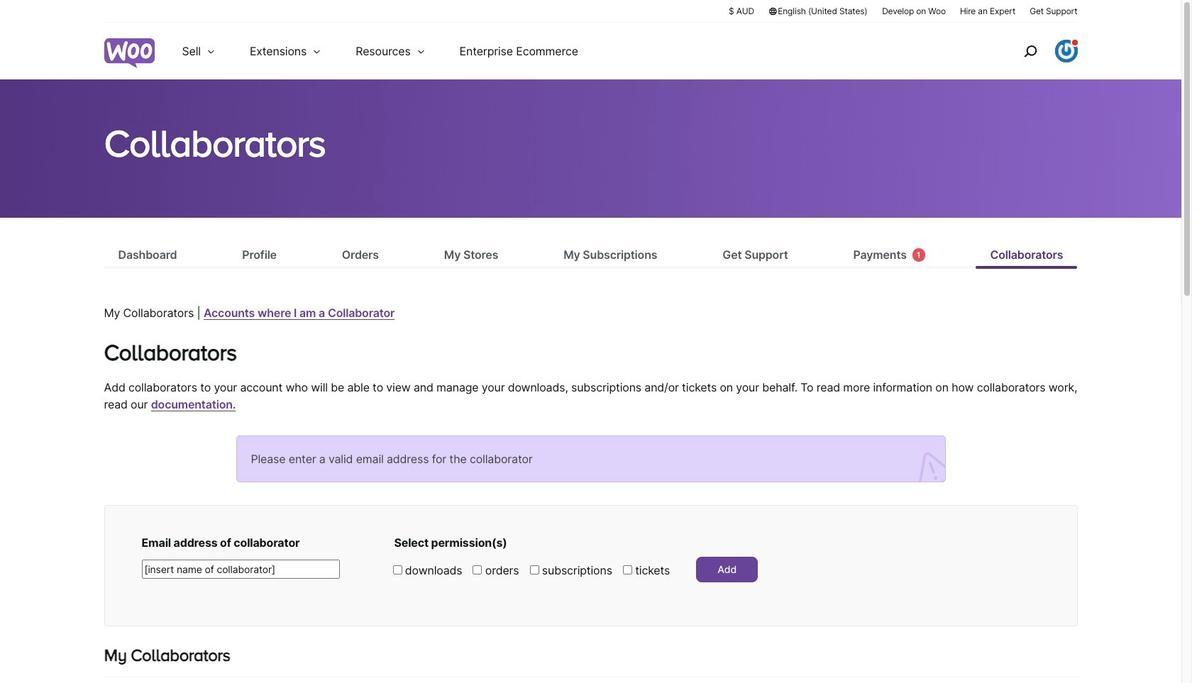 Task type: locate. For each thing, give the bounding box(es) containing it.
search image
[[1019, 40, 1041, 62]]

open account menu image
[[1055, 40, 1078, 62]]

None checkbox
[[530, 566, 539, 575]]

service navigation menu element
[[993, 28, 1078, 74]]

None checkbox
[[393, 566, 402, 575], [473, 566, 482, 575], [623, 566, 632, 575], [393, 566, 402, 575], [473, 566, 482, 575], [623, 566, 632, 575]]



Task type: vqa. For each thing, say whether or not it's contained in the screenshot.
search box
no



